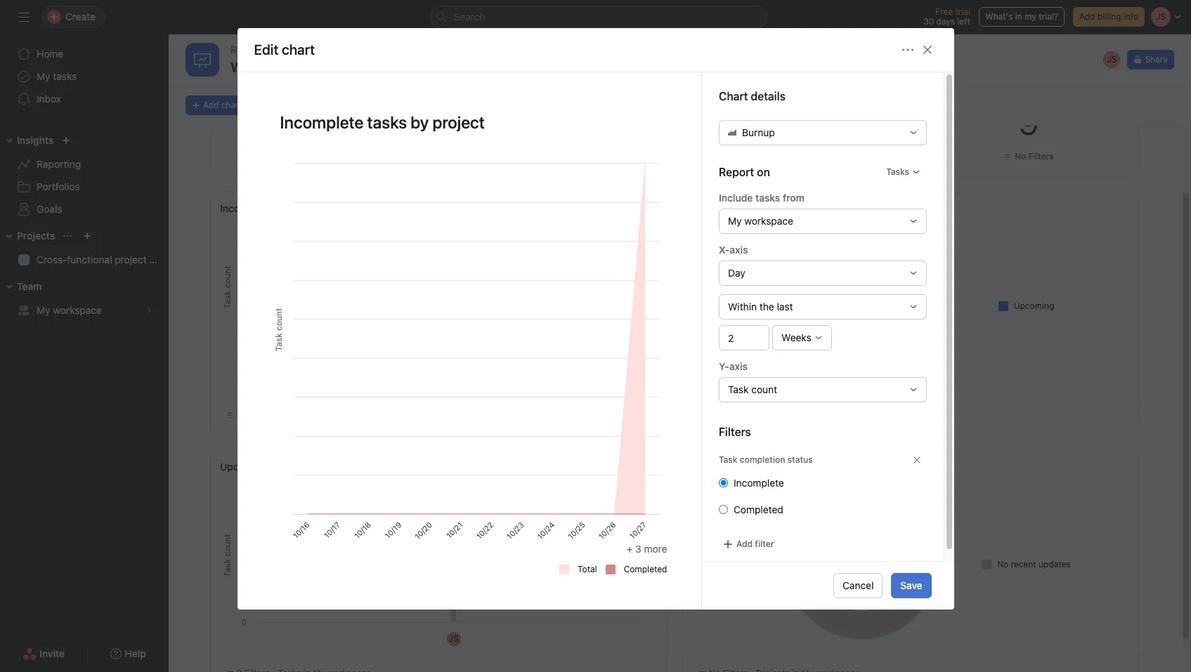 Task type: locate. For each thing, give the bounding box(es) containing it.
task count button
[[719, 378, 927, 403]]

9
[[1019, 103, 1040, 142]]

0 vertical spatial projects
[[17, 230, 55, 242]]

0 button
[[310, 103, 331, 142], [783, 103, 803, 142]]

2 axis from the top
[[729, 361, 748, 373]]

tasks inside dropdown button
[[886, 167, 909, 177]]

tasks left by project
[[275, 202, 299, 214]]

invite
[[39, 648, 65, 660]]

1 vertical spatial completed
[[624, 565, 668, 575]]

1 vertical spatial my workspace
[[37, 304, 102, 316]]

0 horizontal spatial filters
[[719, 426, 751, 439]]

0 vertical spatial my workspace
[[728, 215, 793, 227]]

0 horizontal spatial workspace
[[53, 304, 102, 316]]

search list box
[[430, 6, 767, 28]]

the
[[760, 301, 774, 313]]

tasks for incomplete
[[275, 202, 299, 214]]

tasks left the assignee
[[270, 461, 295, 473]]

by for projects
[[733, 461, 745, 473]]

0 horizontal spatial completed
[[624, 565, 668, 575]]

insights button
[[0, 132, 54, 149]]

0 vertical spatial js
[[1108, 54, 1117, 65]]

0 vertical spatial task
[[728, 384, 749, 396]]

1 horizontal spatial incomplete
[[734, 477, 784, 489]]

inbox
[[37, 93, 61, 105]]

0 vertical spatial workspace
[[744, 215, 793, 227]]

my workspace down include tasks from
[[728, 215, 793, 227]]

y-axis
[[719, 361, 748, 373]]

0 horizontal spatial upcoming
[[220, 461, 268, 473]]

0 vertical spatial my
[[37, 70, 50, 82]]

updates
[[1039, 559, 1071, 570]]

reporting link
[[231, 42, 275, 58], [8, 153, 160, 176]]

my down team
[[37, 304, 50, 316]]

tasks inside global element
[[53, 70, 77, 82]]

filters inside button
[[1029, 151, 1054, 162]]

add inside dropdown button
[[736, 539, 753, 550]]

my for global element
[[37, 70, 50, 82]]

1 horizontal spatial upcoming
[[1014, 301, 1055, 311]]

1 horizontal spatial reporting link
[[231, 42, 275, 58]]

home
[[37, 48, 63, 60]]

+ 3 more
[[627, 543, 668, 555]]

1 vertical spatial my
[[728, 215, 742, 227]]

completion
[[735, 202, 787, 214], [740, 455, 785, 466]]

1 vertical spatial no
[[998, 559, 1009, 570]]

0 right burnup
[[783, 103, 803, 142]]

home link
[[8, 43, 160, 65]]

1 vertical spatial tasks
[[692, 202, 719, 214]]

reporting link up work dashboard
[[231, 42, 275, 58]]

1 horizontal spatial tasks
[[886, 167, 909, 177]]

1 vertical spatial reporting link
[[8, 153, 160, 176]]

task down y-axis
[[728, 384, 749, 396]]

None number field
[[719, 326, 769, 351]]

2 horizontal spatial by
[[733, 461, 745, 473]]

1 horizontal spatial add
[[736, 539, 753, 550]]

edit chart
[[254, 42, 315, 58]]

workspace down tasks by completion status this month
[[744, 215, 793, 227]]

projects button
[[0, 228, 55, 245]]

task for task count
[[728, 384, 749, 396]]

my workspace inside dropdown button
[[728, 215, 793, 227]]

axis up day in the right of the page
[[730, 244, 748, 256]]

1 vertical spatial add
[[203, 100, 219, 110]]

add left billing
[[1080, 11, 1096, 22]]

completed down + 3 more button
[[624, 565, 668, 575]]

no for no recent updates
[[998, 559, 1009, 570]]

0 horizontal spatial 0 button
[[310, 103, 331, 142]]

no inside no filters button
[[1015, 151, 1027, 162]]

1 horizontal spatial completed
[[734, 504, 783, 516]]

tasks
[[53, 70, 77, 82], [755, 192, 780, 204], [275, 202, 299, 214], [270, 461, 295, 473]]

completed up add filter
[[734, 504, 783, 516]]

day button
[[719, 261, 927, 286]]

status
[[790, 202, 819, 214], [788, 455, 813, 466]]

days
[[937, 16, 955, 27]]

by down report on
[[721, 202, 733, 214]]

this week
[[355, 461, 399, 473]]

1 horizontal spatial by
[[721, 202, 733, 214]]

+
[[627, 543, 633, 555]]

0 down work dashboard
[[310, 103, 331, 142]]

0 vertical spatial axis
[[730, 244, 748, 256]]

1 vertical spatial filters
[[719, 426, 751, 439]]

workspace
[[744, 215, 793, 227], [53, 304, 102, 316]]

assignee
[[311, 461, 353, 473]]

add chart button
[[186, 96, 248, 115]]

2 vertical spatial my
[[37, 304, 50, 316]]

my workspace link
[[8, 299, 160, 322]]

my inside 'link'
[[37, 304, 50, 316]]

cancel button
[[834, 574, 883, 599]]

by for tasks
[[721, 202, 733, 214]]

1 horizontal spatial js
[[1108, 54, 1117, 65]]

add left filter
[[736, 539, 753, 550]]

burnup
[[742, 127, 775, 139]]

1 horizontal spatial my workspace
[[728, 215, 793, 227]]

no filters
[[1015, 151, 1054, 162]]

0 vertical spatial reporting
[[231, 44, 275, 56]]

projects inside 'dropdown button'
[[17, 230, 55, 242]]

reporting link inside insights element
[[8, 153, 160, 176]]

by
[[721, 202, 733, 214], [298, 461, 309, 473], [733, 461, 745, 473]]

task up incomplete radio
[[719, 455, 738, 466]]

axis up task count
[[729, 361, 748, 373]]

Incomplete radio
[[719, 479, 728, 488]]

task inside dropdown button
[[728, 384, 749, 396]]

tasks for upcoming
[[270, 461, 295, 473]]

my inside global element
[[37, 70, 50, 82]]

tasks for tasks by completion status this month
[[692, 202, 719, 214]]

no filters button
[[1001, 150, 1058, 164]]

0 horizontal spatial js
[[449, 634, 459, 645]]

projects for projects
[[17, 230, 55, 242]]

cross-functional project plan
[[37, 254, 169, 266]]

filters down '9' button
[[1029, 151, 1054, 162]]

no for no filters
[[1015, 151, 1027, 162]]

+ 3 more button
[[627, 543, 668, 555]]

2 vertical spatial add
[[736, 539, 753, 550]]

projects up incomplete radio
[[692, 461, 731, 473]]

close image
[[922, 44, 933, 56]]

0 vertical spatial filters
[[1029, 151, 1054, 162]]

tasks down home
[[53, 70, 77, 82]]

incomplete for incomplete tasks by project
[[220, 202, 272, 214]]

0 vertical spatial upcoming
[[1014, 301, 1055, 311]]

filters
[[1029, 151, 1054, 162], [719, 426, 751, 439]]

3
[[636, 543, 642, 555]]

portfolios link
[[8, 176, 160, 198]]

incomplete
[[220, 202, 272, 214], [734, 477, 784, 489]]

0 button right burnup
[[783, 103, 803, 142]]

1 vertical spatial js
[[449, 634, 459, 645]]

30
[[924, 16, 934, 27]]

tasks left "from"
[[755, 192, 780, 204]]

add left chart
[[203, 100, 219, 110]]

1 horizontal spatial 0
[[783, 103, 803, 142]]

hide sidebar image
[[18, 11, 30, 22]]

add for add billing info
[[1080, 11, 1096, 22]]

my workspace down team
[[37, 304, 102, 316]]

upcoming for upcoming
[[1014, 301, 1055, 311]]

by left the assignee
[[298, 461, 309, 473]]

0 horizontal spatial no
[[998, 559, 1009, 570]]

upcoming
[[1014, 301, 1055, 311], [220, 461, 268, 473]]

my
[[1025, 11, 1037, 22]]

1 vertical spatial reporting
[[37, 158, 81, 170]]

filter
[[755, 539, 774, 550]]

reporting
[[231, 44, 275, 56], [37, 158, 81, 170]]

0 horizontal spatial tasks
[[692, 202, 719, 214]]

reporting up work dashboard
[[231, 44, 275, 56]]

0 horizontal spatial projects
[[17, 230, 55, 242]]

1 filter button
[[219, 406, 372, 425]]

reporting link up portfolios
[[8, 153, 160, 176]]

no left recent
[[998, 559, 1009, 570]]

tasks button
[[880, 163, 927, 182]]

0 horizontal spatial add
[[203, 100, 219, 110]]

1 vertical spatial projects
[[692, 461, 731, 473]]

0 horizontal spatial reporting link
[[8, 153, 160, 176]]

0 button down work dashboard
[[310, 103, 331, 142]]

projects
[[17, 230, 55, 242], [692, 461, 731, 473]]

0 vertical spatial tasks
[[886, 167, 909, 177]]

1 horizontal spatial no
[[1015, 151, 1027, 162]]

1 horizontal spatial projects
[[692, 461, 731, 473]]

reporting up portfolios
[[37, 158, 81, 170]]

0 vertical spatial completed
[[734, 504, 783, 516]]

0 vertical spatial add
[[1080, 11, 1096, 22]]

trial
[[956, 6, 971, 17]]

share button
[[1128, 50, 1175, 70]]

axis
[[730, 244, 748, 256], [729, 361, 748, 373]]

my up inbox
[[37, 70, 50, 82]]

1 vertical spatial incomplete
[[734, 477, 784, 489]]

my workspace inside 'link'
[[37, 304, 102, 316]]

1 vertical spatial workspace
[[53, 304, 102, 316]]

filters up projects by project status
[[719, 426, 751, 439]]

0 horizontal spatial reporting
[[37, 158, 81, 170]]

1 vertical spatial completion
[[740, 455, 785, 466]]

Incomplete tasks by project text field
[[271, 106, 668, 139]]

my inside dropdown button
[[728, 215, 742, 227]]

search
[[454, 11, 485, 22]]

my workspace button
[[719, 209, 927, 234]]

1
[[237, 410, 241, 420]]

2 horizontal spatial add
[[1080, 11, 1096, 22]]

1 vertical spatial axis
[[729, 361, 748, 373]]

projects up cross-
[[17, 230, 55, 242]]

add for add chart
[[203, 100, 219, 110]]

task
[[728, 384, 749, 396], [719, 455, 738, 466]]

1 horizontal spatial reporting
[[231, 44, 275, 56]]

0 vertical spatial status
[[790, 202, 819, 214]]

0
[[310, 103, 331, 142], [783, 103, 803, 142]]

weeks button
[[772, 326, 832, 351]]

x-
[[719, 244, 730, 256]]

0 horizontal spatial my workspace
[[37, 304, 102, 316]]

plan
[[149, 254, 169, 266]]

incomplete for incomplete
[[734, 477, 784, 489]]

share
[[1146, 54, 1168, 65]]

global element
[[0, 34, 169, 119]]

0 vertical spatial no
[[1015, 151, 1027, 162]]

what's in my trial?
[[986, 11, 1059, 22]]

1 horizontal spatial workspace
[[744, 215, 793, 227]]

js inside button
[[1108, 54, 1117, 65]]

1 axis from the top
[[730, 244, 748, 256]]

1 horizontal spatial filters
[[1029, 151, 1054, 162]]

upcoming tasks by assignee this week
[[220, 461, 399, 473]]

no down '9' button
[[1015, 151, 1027, 162]]

my down include
[[728, 215, 742, 227]]

insights element
[[0, 128, 169, 224]]

report image
[[194, 51, 211, 68]]

0 horizontal spatial incomplete
[[220, 202, 272, 214]]

workspace down cross-functional project plan link
[[53, 304, 102, 316]]

1 horizontal spatial 0 button
[[783, 103, 803, 142]]

0 vertical spatial incomplete
[[220, 202, 272, 214]]

1 vertical spatial task
[[719, 455, 738, 466]]

1 vertical spatial upcoming
[[220, 461, 268, 473]]

0 horizontal spatial 0
[[310, 103, 331, 142]]

by left project status
[[733, 461, 745, 473]]

add
[[1080, 11, 1096, 22], [203, 100, 219, 110], [736, 539, 753, 550]]

projects by project status
[[692, 461, 812, 473]]

js
[[1108, 54, 1117, 65], [449, 634, 459, 645]]



Task type: vqa. For each thing, say whether or not it's contained in the screenshot.
the 1
yes



Task type: describe. For each thing, give the bounding box(es) containing it.
tasks for include
[[755, 192, 780, 204]]

filter
[[243, 410, 264, 420]]

Completed radio
[[719, 506, 728, 515]]

add billing info button
[[1074, 7, 1145, 27]]

a button to remove the filter image
[[913, 456, 921, 465]]

completed for incomplete
[[734, 504, 783, 516]]

add to starred image
[[363, 62, 374, 73]]

my tasks link
[[8, 65, 160, 88]]

info
[[1124, 11, 1139, 22]]

tasks for my
[[53, 70, 77, 82]]

trial?
[[1039, 11, 1059, 22]]

my tasks
[[37, 70, 77, 82]]

search button
[[430, 6, 767, 28]]

completed for total
[[624, 565, 668, 575]]

save button
[[892, 574, 932, 599]]

report on
[[719, 166, 770, 179]]

incomplete tasks by project
[[220, 202, 349, 214]]

2 0 button from the left
[[783, 103, 803, 142]]

teams element
[[0, 274, 169, 325]]

more actions image
[[902, 44, 914, 56]]

by project
[[302, 202, 349, 214]]

add for add filter
[[736, 539, 753, 550]]

left
[[958, 16, 971, 27]]

no recent updates
[[998, 559, 1071, 570]]

burnup button
[[719, 120, 927, 146]]

2 0 from the left
[[783, 103, 803, 142]]

what's in my trial? button
[[979, 7, 1065, 27]]

project
[[115, 254, 147, 266]]

insights
[[17, 134, 54, 146]]

project status
[[747, 461, 812, 473]]

upcoming for upcoming tasks by assignee this week
[[220, 461, 268, 473]]

1 filter
[[237, 410, 264, 420]]

0 horizontal spatial by
[[298, 461, 309, 473]]

this month
[[821, 202, 871, 214]]

within
[[728, 301, 757, 313]]

day
[[728, 267, 745, 279]]

chart details
[[719, 90, 786, 103]]

cross-
[[37, 254, 67, 266]]

axis for x-
[[730, 244, 748, 256]]

save
[[901, 580, 923, 592]]

total
[[578, 565, 597, 575]]

0 vertical spatial completion
[[735, 202, 787, 214]]

inbox link
[[8, 88, 160, 110]]

cancel
[[843, 580, 874, 592]]

billing
[[1098, 11, 1122, 22]]

team button
[[0, 278, 42, 295]]

projects for projects by project status
[[692, 461, 731, 473]]

my for 'teams' element
[[37, 304, 50, 316]]

in
[[1016, 11, 1023, 22]]

free
[[936, 6, 953, 17]]

what's
[[986, 11, 1013, 22]]

count
[[751, 384, 777, 396]]

recent
[[1011, 559, 1037, 570]]

tasks by completion status this month
[[692, 202, 871, 214]]

workspace inside 'link'
[[53, 304, 102, 316]]

1 0 from the left
[[310, 103, 331, 142]]

0 vertical spatial reporting link
[[231, 42, 275, 58]]

invite button
[[13, 642, 74, 667]]

js button
[[1103, 50, 1122, 70]]

within the last
[[728, 301, 793, 313]]

within the last button
[[719, 295, 927, 320]]

9 button
[[1019, 103, 1040, 142]]

1 0 button from the left
[[310, 103, 331, 142]]

1 vertical spatial status
[[788, 455, 813, 466]]

work dashboard
[[231, 59, 336, 75]]

show options image
[[343, 62, 355, 73]]

add billing info
[[1080, 11, 1139, 22]]

add filter
[[736, 539, 774, 550]]

from
[[783, 192, 805, 204]]

task for task completion status
[[719, 455, 738, 466]]

task completion status
[[719, 455, 813, 466]]

task count
[[728, 384, 777, 396]]

team
[[17, 281, 42, 292]]

include
[[719, 192, 753, 204]]

workspace inside dropdown button
[[744, 215, 793, 227]]

cross-functional project plan link
[[8, 249, 169, 271]]

free trial 30 days left
[[924, 6, 971, 27]]

goals link
[[8, 198, 160, 221]]

chart
[[221, 100, 242, 110]]

projects element
[[0, 224, 169, 274]]

weeks
[[781, 332, 811, 344]]

reporting inside insights element
[[37, 158, 81, 170]]

goals
[[37, 203, 62, 215]]

x-axis
[[719, 244, 748, 256]]

add filter button
[[719, 535, 778, 555]]

last
[[777, 301, 793, 313]]

tasks for tasks
[[886, 167, 909, 177]]

y-
[[719, 361, 729, 373]]

axis for y-
[[729, 361, 748, 373]]

more
[[644, 543, 668, 555]]

include tasks from
[[719, 192, 805, 204]]



